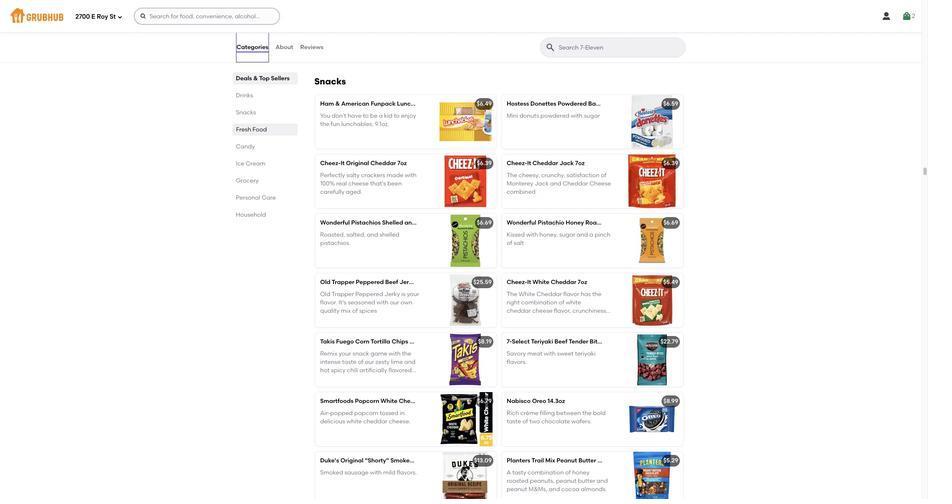 Task type: describe. For each thing, give the bounding box(es) containing it.
popped
[[330, 410, 353, 417]]

candy
[[236, 143, 255, 150]]

the white
[[507, 291, 535, 298]]

2700 e roy st
[[75, 13, 116, 20]]

aged.
[[346, 189, 362, 196]]

salt inside the white cheddar flavor has the right combination of white cheddar cheese flavor, crunchiness and salt
[[520, 316, 530, 323]]

donettes
[[531, 101, 557, 108]]

cheesy,
[[519, 172, 540, 179]]

provide
[[507, 40, 528, 47]]

lunchables.
[[341, 121, 374, 128]]

and up sugar.
[[396, 48, 407, 55]]

0 vertical spatial energy
[[338, 23, 357, 30]]

$6.69 for wonderful pistachio honey roasted 2.25oz
[[664, 220, 679, 227]]

crackers
[[361, 172, 385, 179]]

bag
[[588, 101, 600, 108]]

pistachios
[[351, 220, 381, 227]]

with inside old trapper peppered jerky is your flavor. it's seasoned with our own quality mix of spices
[[377, 299, 389, 307]]

peanuts,
[[530, 478, 555, 485]]

& for top
[[254, 75, 258, 82]]

old trapper peppered beef jerky 10oz
[[320, 279, 429, 286]]

savory meat with sweet teriyaki flavors.
[[507, 351, 596, 366]]

grocery tab
[[236, 177, 295, 185]]

fresh food tab
[[236, 125, 295, 134]]

grade
[[554, 31, 571, 38]]

cheddar for cheez-it original cheddar 7oz
[[371, 160, 396, 167]]

donuts
[[520, 112, 539, 119]]

7-select teriyaki beef tender bites 10oz
[[507, 339, 618, 346]]

the inside turbo energy drink comes with a strong 300mg of caffeine for increased energy alongside the three bcaas leucine, isoleucine, and valine, and it has zero sugar.
[[400, 40, 409, 47]]

a for be
[[379, 112, 383, 119]]

ice cream tab
[[236, 160, 295, 168]]

0 horizontal spatial smoked
[[320, 470, 343, 477]]

smoked sausage with mild flavors.
[[320, 470, 417, 477]]

sweet
[[557, 351, 574, 358]]

$6.59
[[664, 101, 679, 108]]

right
[[507, 299, 520, 307]]

mini
[[507, 112, 518, 119]]

0 horizontal spatial svg image
[[140, 13, 147, 20]]

jerky is
[[385, 291, 406, 298]]

trapper for old trapper peppered beef jerky 10oz
[[332, 279, 355, 286]]

top
[[259, 75, 270, 82]]

"shorty"
[[365, 458, 389, 465]]

with inside kissed with honey, sugar and a pinch of salt
[[526, 231, 538, 239]]

mini donuts powdered with sugar
[[507, 112, 600, 119]]

white for it
[[533, 279, 550, 286]]

turbo energy drink comes with a strong 300mg of caffeine for increased energy alongside the three bcaas leucine, isoleucine, and valine, and it has zero sugar.
[[320, 23, 425, 64]]

chips
[[392, 339, 408, 346]]

sugar.
[[382, 57, 400, 64]]

you
[[320, 112, 331, 119]]

sellers
[[271, 75, 290, 82]]

nos zero sugar 16oz image
[[434, 6, 497, 60]]

rich
[[507, 410, 519, 417]]

teriyaki
[[575, 351, 596, 358]]

combination inside a tasty combination of honey roasted peanuts, peanut butter and peanut m&ms, and cocoa almonds.
[[528, 470, 564, 477]]

0 vertical spatial original
[[346, 160, 369, 167]]

ham
[[320, 101, 334, 108]]

popcorn
[[354, 410, 378, 417]]

made
[[387, 172, 404, 179]]

pistachio
[[538, 220, 565, 227]]

and down the leucine,
[[340, 57, 351, 64]]

2700
[[75, 13, 90, 20]]

$6.79
[[477, 398, 492, 405]]

ham & american funpack lunchables 9.1oz
[[320, 101, 445, 108]]

wafers.
[[572, 419, 592, 426]]

zero
[[369, 57, 381, 64]]

cheez- for cheez-it white cheddar 7oz
[[507, 279, 527, 286]]

0 horizontal spatial peanut
[[507, 487, 527, 494]]

ingredients
[[572, 31, 604, 38]]

cheez- for cheez-it cheddar jack 7oz
[[507, 160, 527, 167]]

magnifying glass icon image
[[546, 42, 556, 52]]

peppered for beef
[[356, 279, 384, 286]]

1 vertical spatial original
[[341, 458, 364, 465]]

$6.49
[[477, 101, 492, 108]]

of inside old trapper peppered jerky is your flavor. it's seasoned with our own quality mix of spices
[[352, 308, 358, 315]]

alongside
[[371, 40, 398, 47]]

almonds.
[[581, 487, 607, 494]]

select
[[512, 339, 530, 346]]

tossed
[[380, 410, 399, 417]]

e
[[91, 13, 95, 20]]

candy tab
[[236, 142, 295, 151]]

with inside savory meat with sweet teriyaki flavors.
[[544, 351, 556, 358]]

butter
[[578, 478, 596, 485]]

ice
[[236, 160, 245, 167]]

the inside the white cheddar flavor has the right combination of white cheddar cheese flavor, crunchiness and salt
[[593, 291, 602, 298]]

cheez-it cheddar jack 7oz image
[[621, 155, 684, 209]]

caffeine
[[368, 31, 391, 38]]

funpack
[[371, 101, 396, 108]]

oreo
[[532, 398, 547, 405]]

delicious
[[320, 419, 345, 426]]

american
[[341, 101, 370, 108]]

have
[[348, 112, 362, 119]]

2.25oz
[[611, 220, 629, 227]]

been
[[388, 180, 402, 187]]

that's
[[370, 180, 386, 187]]

and right shelled
[[405, 220, 416, 227]]

drink
[[359, 23, 373, 30]]

wonderful pistachios shelled and roasted 2.5oz image
[[434, 214, 497, 268]]

2 roasted from the left
[[586, 220, 610, 227]]

reviews button
[[300, 32, 324, 62]]

1 vertical spatial energy
[[350, 40, 369, 47]]

grocery
[[236, 177, 259, 185]]

7oz for cheez-it cheddar jack 7oz
[[576, 160, 585, 167]]

hostess donettes powdered bag 10.5oz image
[[621, 95, 684, 149]]

$5.49
[[664, 279, 679, 286]]

scientifically
[[507, 23, 543, 30]]

kid
[[384, 112, 393, 119]]

in
[[400, 410, 405, 417]]

1 horizontal spatial to
[[394, 112, 400, 119]]

pistachios.
[[320, 240, 351, 247]]

for
[[393, 31, 400, 38]]

categories
[[237, 44, 269, 51]]

three
[[410, 40, 425, 47]]

own
[[401, 299, 413, 307]]

the inside rich crème filling between the bold taste of two chocolate wafers.
[[583, 410, 592, 417]]

takis fuego corn tortilla chips 9.9oz
[[320, 339, 424, 346]]

scientifically designed with pharmaceutical grade ingredients to provide optimal hydration when you need it the most. button
[[502, 6, 684, 60]]

perfectly
[[320, 172, 345, 179]]

monterey jack and cheddar cheese
[[507, 180, 611, 187]]

hostess
[[507, 101, 529, 108]]

butter
[[579, 458, 596, 465]]

cheddar up crunchy,
[[533, 160, 558, 167]]

7oz for cheez-it white cheddar 7oz
[[578, 279, 587, 286]]

cheddar flavor
[[537, 291, 580, 298]]

takis fuego corn tortilla chips 9.9oz image
[[434, 333, 497, 388]]

7-select teriyaki beef tender bites 10oz image
[[621, 333, 684, 388]]

perfectly salty crackers made with 100% real cheese that's been carefully aged.
[[320, 172, 417, 196]]

enjoy
[[401, 112, 416, 119]]

when
[[581, 40, 597, 47]]

cheddar for smartfoods popcorn white cheddar 6.8oz
[[399, 398, 425, 405]]

meat
[[528, 351, 543, 358]]



Task type: locate. For each thing, give the bounding box(es) containing it.
1 $6.69 from the left
[[477, 220, 492, 227]]

combination up peanuts,
[[528, 470, 564, 477]]

1 vertical spatial peppered
[[356, 291, 383, 298]]

cheddar up crackers
[[371, 160, 396, 167]]

0 horizontal spatial $6.39
[[477, 160, 492, 167]]

the down for
[[400, 40, 409, 47]]

popcorn
[[355, 398, 379, 405]]

fresh food
[[236, 126, 267, 133]]

flavors. right mild
[[397, 470, 417, 477]]

snacks tab
[[236, 108, 295, 117]]

1 vertical spatial combination
[[528, 470, 564, 477]]

lunchables
[[397, 101, 430, 108]]

scientifically designed with pharmaceutical grade ingredients to provide optimal hydration when you need it the most.
[[507, 23, 611, 55]]

& inside tab
[[254, 75, 258, 82]]

a left pinch
[[590, 231, 594, 239]]

fresh
[[236, 126, 251, 133]]

0 horizontal spatial it
[[353, 57, 356, 64]]

smartfoods
[[320, 398, 354, 405]]

peanut down roasted at right
[[507, 487, 527, 494]]

1 horizontal spatial $6.39
[[664, 160, 679, 167]]

and inside kissed with honey, sugar and a pinch of salt
[[577, 231, 588, 239]]

it for cheddar
[[527, 160, 531, 167]]

combination inside the white cheddar flavor has the right combination of white cheddar cheese flavor, crunchiness and salt
[[521, 299, 558, 307]]

7oz up made
[[398, 160, 407, 167]]

and inside roasted, salted, and shelled pistachios.
[[367, 231, 378, 239]]

$6.39
[[477, 160, 492, 167], [664, 160, 679, 167]]

wonderful for kissed
[[507, 220, 537, 227]]

peppered inside old trapper peppered jerky is your flavor. it's seasoned with our own quality mix of spices
[[356, 291, 383, 298]]

cheddar
[[371, 160, 396, 167], [533, 160, 558, 167], [551, 279, 577, 286], [399, 398, 425, 405]]

cheez-it original cheddar 7oz image
[[434, 155, 497, 209]]

1 horizontal spatial svg image
[[882, 11, 892, 21]]

$6.69
[[477, 220, 492, 227], [664, 220, 679, 227]]

with inside turbo energy drink comes with a strong 300mg of caffeine for increased energy alongside the three bcaas leucine, isoleucine, and valine, and it has zero sugar.
[[395, 23, 406, 30]]

1 vertical spatial old
[[320, 291, 330, 298]]

0 vertical spatial 10oz
[[417, 279, 429, 286]]

personal care tab
[[236, 194, 295, 202]]

Search for food, convenience, alcohol... search field
[[134, 8, 280, 25]]

a inside turbo energy drink comes with a strong 300mg of caffeine for increased energy alongside the three bcaas leucine, isoleucine, and valine, and it has zero sugar.
[[408, 23, 412, 30]]

it up cheesy,
[[527, 160, 531, 167]]

cheez- up 'the white'
[[507, 279, 527, 286]]

1 vertical spatial flavors.
[[397, 470, 417, 477]]

tasty
[[513, 470, 527, 477]]

powdered
[[558, 101, 587, 108]]

of white
[[559, 299, 581, 307]]

with left our
[[377, 299, 389, 307]]

it up 'the white'
[[527, 279, 531, 286]]

original up salty
[[346, 160, 369, 167]]

Search 7-Eleven search field
[[558, 44, 683, 52]]

1 horizontal spatial wonderful
[[507, 220, 537, 227]]

0 horizontal spatial 10oz
[[417, 279, 429, 286]]

snacks inside "tab"
[[236, 109, 256, 116]]

with inside scientifically designed with pharmaceutical grade ingredients to provide optimal hydration when you need it the most.
[[572, 23, 583, 30]]

0 horizontal spatial $6.69
[[477, 220, 492, 227]]

1 horizontal spatial a
[[408, 23, 412, 30]]

1 vertical spatial it
[[353, 57, 356, 64]]

and up almonds.
[[597, 478, 608, 485]]

the up crunchiness
[[593, 291, 602, 298]]

0 vertical spatial trapper
[[332, 279, 355, 286]]

0 vertical spatial combination
[[521, 299, 558, 307]]

1 vertical spatial beef
[[555, 339, 568, 346]]

2 old from the top
[[320, 291, 330, 298]]

has left zero
[[358, 57, 368, 64]]

powdered
[[541, 112, 570, 119]]

2
[[912, 12, 916, 20]]

wonderful up roasted,
[[320, 220, 350, 227]]

0 vertical spatial peanut
[[556, 478, 577, 485]]

bold
[[593, 410, 606, 417]]

7oz up satisfaction
[[576, 160, 585, 167]]

2 $6.39 from the left
[[664, 160, 679, 167]]

wonderful for roasted,
[[320, 220, 350, 227]]

planters trail mix peanut butter chocolate 6oz image
[[621, 453, 684, 500]]

0 vertical spatial has
[[358, 57, 368, 64]]

peanut
[[556, 478, 577, 485], [507, 487, 527, 494]]

wonderful up kissed at top right
[[507, 220, 537, 227]]

smoked up mild
[[391, 458, 414, 465]]

peppered up old trapper peppered jerky is your flavor. it's seasoned with our own quality mix of spices at bottom
[[356, 279, 384, 286]]

0 vertical spatial &
[[254, 75, 258, 82]]

1 trapper from the top
[[332, 279, 355, 286]]

white
[[347, 419, 362, 426]]

0 vertical spatial flavors.
[[507, 359, 527, 366]]

2 horizontal spatial a
[[590, 231, 594, 239]]

peppered up the seasoned
[[356, 291, 383, 298]]

tortilla
[[371, 339, 390, 346]]

beef up sweet
[[555, 339, 568, 346]]

& left top
[[254, 75, 258, 82]]

0 horizontal spatial snacks
[[236, 109, 256, 116]]

cheez- up the on the top of page
[[507, 160, 527, 167]]

0 horizontal spatial wonderful
[[320, 220, 350, 227]]

$5.29
[[664, 458, 679, 465]]

to inside scientifically designed with pharmaceutical grade ingredients to provide optimal hydration when you need it the most.
[[606, 31, 611, 38]]

0 vertical spatial snacks
[[315, 76, 346, 87]]

cheddar for cheez-it white cheddar 7oz
[[551, 279, 577, 286]]

cheese.
[[389, 419, 411, 426]]

it down the leucine,
[[353, 57, 356, 64]]

a up three on the top left of the page
[[408, 23, 412, 30]]

nabisco oreo 14.3oz
[[507, 398, 565, 405]]

combination up cheddar cheese
[[521, 299, 558, 307]]

peanut up cocoa
[[556, 478, 577, 485]]

wonderful pistachio honey roasted 2.25oz image
[[621, 214, 684, 268]]

1 horizontal spatial has
[[581, 291, 591, 298]]

need
[[507, 48, 521, 55]]

salt down kissed at top right
[[514, 240, 524, 247]]

smartfoods popcorn white cheddar 6.8oz image
[[434, 393, 497, 447]]

7oz up of white
[[578, 279, 587, 286]]

planters trail mix peanut butter chocolate 6oz
[[507, 458, 639, 465]]

a inside 'you don't have to be a kid to enjoy the fun lunchables.  9.1oz.'
[[379, 112, 383, 119]]

1 horizontal spatial 10oz
[[605, 339, 618, 346]]

1 $6.39 from the left
[[477, 160, 492, 167]]

14.3oz
[[548, 398, 565, 405]]

of down kissed at top right
[[507, 240, 513, 247]]

smoked
[[391, 458, 414, 465], [320, 470, 343, 477]]

and
[[396, 48, 407, 55], [340, 57, 351, 64], [405, 220, 416, 227], [367, 231, 378, 239], [577, 231, 588, 239], [507, 316, 518, 323], [597, 478, 608, 485], [549, 487, 560, 494]]

0 horizontal spatial white
[[381, 398, 398, 405]]

don't
[[332, 112, 346, 119]]

honey
[[572, 470, 590, 477]]

jerky
[[400, 279, 416, 286]]

of inside turbo energy drink comes with a strong 300mg of caffeine for increased energy alongside the three bcaas leucine, isoleucine, and valine, and it has zero sugar.
[[361, 31, 367, 38]]

crème
[[521, 410, 539, 417]]

it up perfectly
[[341, 160, 345, 167]]

0 vertical spatial salt
[[514, 240, 524, 247]]

1 horizontal spatial roasted
[[586, 220, 610, 227]]

7oz
[[398, 160, 407, 167], [576, 160, 585, 167], [578, 279, 587, 286]]

0 vertical spatial beef
[[385, 279, 398, 286]]

old trapper peppered beef jerky 10oz image
[[434, 274, 497, 328]]

old
[[320, 279, 331, 286], [320, 291, 330, 298]]

2 $6.69 from the left
[[664, 220, 679, 227]]

it
[[341, 160, 345, 167], [527, 160, 531, 167], [527, 279, 531, 286]]

2 wonderful from the left
[[507, 220, 537, 227]]

honey
[[566, 220, 584, 227]]

has up crunchiness
[[581, 291, 591, 298]]

10oz right bites
[[605, 339, 618, 346]]

trapper for old trapper peppered jerky is your flavor. it's seasoned with our own quality mix of spices
[[332, 291, 354, 298]]

cheez-it white cheddar 7oz image
[[621, 274, 684, 328]]

of inside a tasty combination of honey roasted peanuts, peanut butter and peanut m&ms, and cocoa almonds.
[[565, 470, 571, 477]]

1 vertical spatial has
[[581, 291, 591, 298]]

snacks down valine,
[[315, 76, 346, 87]]

teriyaki
[[531, 339, 553, 346]]

roasted
[[417, 220, 441, 227], [586, 220, 610, 227]]

deals & top sellers tab
[[236, 74, 295, 83]]

ham & american funpack lunchables 9.1oz image
[[434, 95, 497, 149]]

1 horizontal spatial flavors.
[[507, 359, 527, 366]]

and down pistachios
[[367, 231, 378, 239]]

0 vertical spatial peppered
[[356, 279, 384, 286]]

of down "peanut" on the right of the page
[[565, 470, 571, 477]]

1 horizontal spatial white
[[533, 279, 550, 286]]

1 old from the top
[[320, 279, 331, 286]]

old trapper peppered jerky is your flavor. it's seasoned with our own quality mix of spices
[[320, 291, 419, 315]]

energy
[[338, 23, 357, 30], [350, 40, 369, 47]]

2 vertical spatial a
[[590, 231, 594, 239]]

and down honey
[[577, 231, 588, 239]]

0 horizontal spatial roasted
[[417, 220, 441, 227]]

a right be
[[379, 112, 383, 119]]

beef for jerky
[[385, 279, 398, 286]]

1 vertical spatial 10oz
[[605, 339, 618, 346]]

of down drink on the top of the page
[[361, 31, 367, 38]]

1 vertical spatial &
[[336, 101, 340, 108]]

savory
[[507, 351, 526, 358]]

&
[[254, 75, 258, 82], [336, 101, 340, 108]]

with down "shorty"
[[370, 470, 382, 477]]

sausage
[[345, 470, 369, 477]]

with right made
[[405, 172, 417, 179]]

of inside the cheesy, crunchy, satisfaction of monterey jack and cheddar cheese combined
[[601, 172, 607, 179]]

$22.79
[[661, 339, 679, 346]]

the cheesy, crunchy, satisfaction of monterey jack and cheddar cheese combined
[[507, 172, 611, 196]]

$6.39 for perfectly salty crackers made with 100% real cheese that's been carefully aged.
[[477, 160, 492, 167]]

main navigation navigation
[[0, 0, 922, 32]]

1 roasted from the left
[[417, 220, 441, 227]]

with up ingredients at the right of the page
[[572, 23, 583, 30]]

cheez-it original cheddar 7oz
[[320, 160, 407, 167]]

0 vertical spatial a
[[408, 23, 412, 30]]

1 vertical spatial peanut
[[507, 487, 527, 494]]

cheez- for cheez-it original cheddar 7oz
[[320, 160, 341, 167]]

100%
[[320, 180, 335, 187]]

svg image right st
[[140, 13, 147, 20]]

and down peanuts,
[[549, 487, 560, 494]]

of left the two
[[523, 419, 528, 426]]

snacks
[[315, 76, 346, 87], [236, 109, 256, 116]]

and down right
[[507, 316, 518, 323]]

0 horizontal spatial has
[[358, 57, 368, 64]]

old inside old trapper peppered jerky is your flavor. it's seasoned with our own quality mix of spices
[[320, 291, 330, 298]]

the inside 'you don't have to be a kid to enjoy the fun lunchables.  9.1oz.'
[[320, 121, 330, 128]]

salt inside kissed with honey, sugar and a pinch of salt
[[514, 240, 524, 247]]

energy up the leucine,
[[350, 40, 369, 47]]

nabisco oreo 14.3oz image
[[621, 393, 684, 447]]

to right kid
[[394, 112, 400, 119]]

it for original
[[341, 160, 345, 167]]

crunchy,
[[541, 172, 565, 179]]

energy up the 300mg
[[338, 23, 357, 30]]

of right satisfaction
[[601, 172, 607, 179]]

1 vertical spatial smoked
[[320, 470, 343, 477]]

duke's
[[320, 458, 339, 465]]

of inside rich crème filling between the bold taste of two chocolate wafers.
[[523, 419, 528, 426]]

1 horizontal spatial &
[[336, 101, 340, 108]]

has inside turbo energy drink comes with a strong 300mg of caffeine for increased energy alongside the three bcaas leucine, isoleucine, and valine, and it has zero sugar.
[[358, 57, 368, 64]]

9.1oz
[[432, 101, 445, 108]]

original up sausage
[[341, 458, 364, 465]]

with down teriyaki on the bottom
[[544, 351, 556, 358]]

leucine,
[[341, 48, 363, 55]]

cheddar
[[363, 419, 388, 426]]

cheddar up in
[[399, 398, 425, 405]]

1 wonderful from the left
[[320, 220, 350, 227]]

wonderful pistachio honey roasted 2.25oz
[[507, 220, 629, 227]]

0 horizontal spatial a
[[379, 112, 383, 119]]

0 horizontal spatial flavors.
[[397, 470, 417, 477]]

old for old trapper peppered jerky is your flavor. it's seasoned with our own quality mix of spices
[[320, 291, 330, 298]]

m&ms,
[[529, 487, 548, 494]]

1 horizontal spatial beef
[[555, 339, 568, 346]]

wonderful
[[320, 220, 350, 227], [507, 220, 537, 227]]

beef for tender
[[555, 339, 568, 346]]

cheez- up perfectly
[[320, 160, 341, 167]]

with down powdered
[[571, 112, 583, 119]]

a inside kissed with honey, sugar and a pinch of salt
[[590, 231, 594, 239]]

svg image left 2 button
[[882, 11, 892, 21]]

flavors. inside savory meat with sweet teriyaki flavors.
[[507, 359, 527, 366]]

10oz up your
[[417, 279, 429, 286]]

of inside kissed with honey, sugar and a pinch of salt
[[507, 240, 513, 247]]

0 vertical spatial smoked
[[391, 458, 414, 465]]

snacks down drinks
[[236, 109, 256, 116]]

1 horizontal spatial snacks
[[315, 76, 346, 87]]

the down optimal on the top right of the page
[[528, 48, 537, 55]]

pinch
[[595, 231, 611, 239]]

0 horizontal spatial beef
[[385, 279, 398, 286]]

1 horizontal spatial svg image
[[902, 11, 912, 21]]

the up wafers.
[[583, 410, 592, 417]]

white up tossed
[[381, 398, 398, 405]]

and inside the white cheddar flavor has the right combination of white cheddar cheese flavor, crunchiness and salt
[[507, 316, 518, 323]]

deals & top sellers
[[236, 75, 290, 82]]

1 horizontal spatial peanut
[[556, 478, 577, 485]]

2 button
[[902, 9, 916, 24]]

a tasty combination of honey roasted peanuts, peanut butter and peanut m&ms, and cocoa almonds.
[[507, 470, 608, 494]]

$6.39 for the cheesy, crunchy, satisfaction of monterey jack and cheddar cheese combined
[[664, 160, 679, 167]]

2 trapper from the top
[[332, 291, 354, 298]]

1 horizontal spatial $6.69
[[664, 220, 679, 227]]

duke's original "shorty" smoked sausages 5oz
[[320, 458, 454, 465]]

0 vertical spatial it
[[523, 48, 526, 55]]

food
[[253, 126, 267, 133]]

cheddar cheese
[[507, 308, 553, 315]]

0 horizontal spatial to
[[363, 112, 369, 119]]

it inside scientifically designed with pharmaceutical grade ingredients to provide optimal hydration when you need it the most.
[[523, 48, 526, 55]]

0 horizontal spatial &
[[254, 75, 258, 82]]

white for popcorn
[[381, 398, 398, 405]]

to left be
[[363, 112, 369, 119]]

1 horizontal spatial smoked
[[391, 458, 414, 465]]

deals
[[236, 75, 252, 82]]

2 horizontal spatial to
[[606, 31, 611, 38]]

valine,
[[320, 57, 339, 64]]

$25.59
[[474, 279, 492, 286]]

carefully
[[320, 189, 345, 196]]

the inside scientifically designed with pharmaceutical grade ingredients to provide optimal hydration when you need it the most.
[[528, 48, 537, 55]]

electrolit zero blue raspberry 21oz image
[[621, 6, 684, 60]]

the down you
[[320, 121, 330, 128]]

trapper inside old trapper peppered jerky is your flavor. it's seasoned with our own quality mix of spices
[[332, 291, 354, 298]]

has inside the white cheddar flavor has the right combination of white cheddar cheese flavor, crunchiness and salt
[[581, 291, 591, 298]]

it inside turbo energy drink comes with a strong 300mg of caffeine for increased energy alongside the three bcaas leucine, isoleucine, and valine, and it has zero sugar.
[[353, 57, 356, 64]]

a for with
[[408, 23, 412, 30]]

roasted left 2.5oz
[[417, 220, 441, 227]]

7oz for cheez-it original cheddar 7oz
[[398, 160, 407, 167]]

smoked down duke's
[[320, 470, 343, 477]]

most.
[[538, 48, 554, 55]]

smartfoods popcorn white cheddar 6.8oz
[[320, 398, 441, 405]]

1 vertical spatial snacks
[[236, 109, 256, 116]]

with up for
[[395, 23, 406, 30]]

planters
[[507, 458, 531, 465]]

peppered for jerky is
[[356, 291, 383, 298]]

duke's original "shorty" smoked sausages 5oz image
[[434, 453, 497, 500]]

salt down cheddar cheese
[[520, 316, 530, 323]]

cheddar up cheddar flavor
[[551, 279, 577, 286]]

old for old trapper peppered beef jerky 10oz
[[320, 279, 331, 286]]

it for white
[[527, 279, 531, 286]]

flavors. down savory
[[507, 359, 527, 366]]

pharmaceutical
[[507, 31, 553, 38]]

to up you
[[606, 31, 611, 38]]

household tab
[[236, 211, 295, 220]]

1 vertical spatial a
[[379, 112, 383, 119]]

with inside perfectly salty crackers made with 100% real cheese that's been carefully aged.
[[405, 172, 417, 179]]

$6.69 for wonderful pistachios shelled and roasted 2.5oz
[[477, 220, 492, 227]]

drinks tab
[[236, 91, 295, 100]]

1 horizontal spatial it
[[523, 48, 526, 55]]

with right kissed at top right
[[526, 231, 538, 239]]

of right mix
[[352, 308, 358, 315]]

svg image
[[882, 11, 892, 21], [140, 13, 147, 20]]

& for american
[[336, 101, 340, 108]]

1 vertical spatial trapper
[[332, 291, 354, 298]]

designed
[[544, 23, 570, 30]]

roasted up pinch
[[586, 220, 610, 227]]

& right ham
[[336, 101, 340, 108]]

real
[[336, 180, 347, 187]]

ice cream
[[236, 160, 266, 167]]

0 horizontal spatial svg image
[[118, 14, 123, 19]]

it right need
[[523, 48, 526, 55]]

cheez-it cheddar jack 7oz
[[507, 160, 585, 167]]

kissed with honey, sugar and a pinch of salt
[[507, 231, 611, 247]]

drinks
[[236, 92, 253, 99]]

shelled
[[380, 231, 400, 239]]

1 vertical spatial salt
[[520, 316, 530, 323]]

between
[[557, 410, 581, 417]]

0 vertical spatial old
[[320, 279, 331, 286]]

svg image inside 2 button
[[902, 11, 912, 21]]

to
[[606, 31, 611, 38], [363, 112, 369, 119], [394, 112, 400, 119]]

white up cheddar flavor
[[533, 279, 550, 286]]

beef up jerky is
[[385, 279, 398, 286]]

1 vertical spatial white
[[381, 398, 398, 405]]

svg image
[[902, 11, 912, 21], [118, 14, 123, 19]]

0 vertical spatial white
[[533, 279, 550, 286]]



Task type: vqa. For each thing, say whether or not it's contained in the screenshot.
food ordered:
no



